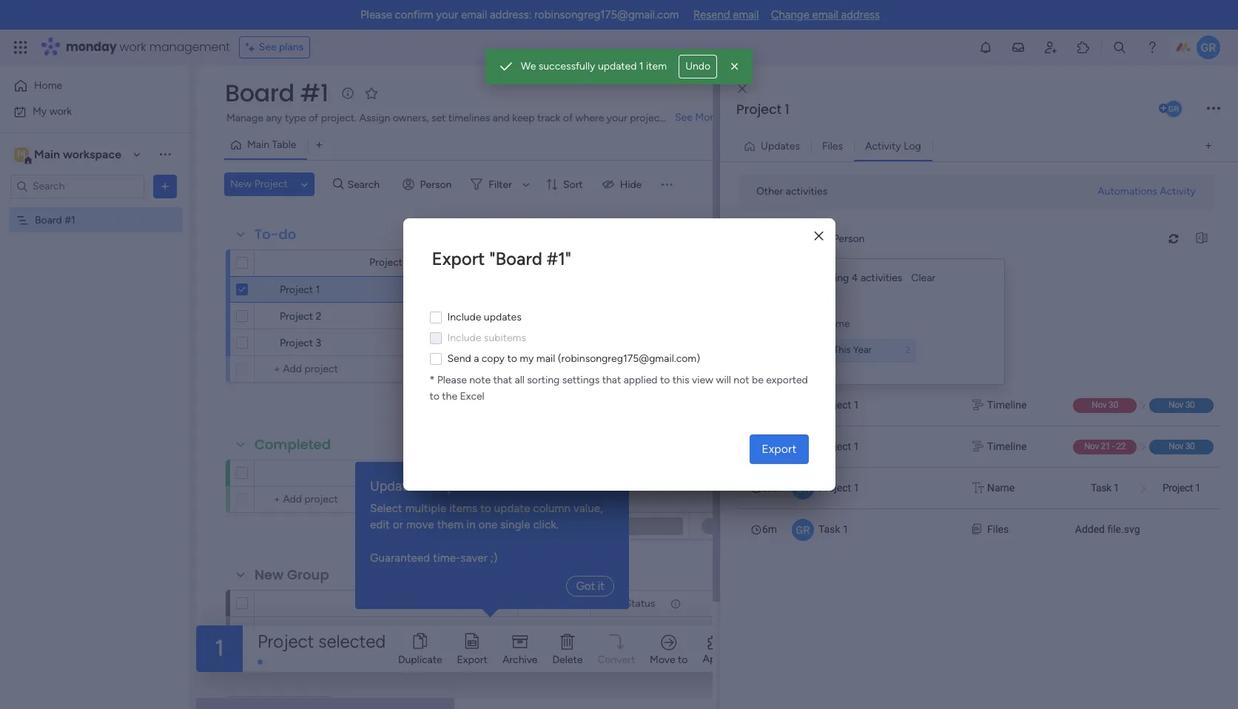 Task type: vqa. For each thing, say whether or not it's contained in the screenshot.
Include updates
yes



Task type: describe. For each thing, give the bounding box(es) containing it.
or
[[393, 518, 403, 532]]

arrow down image
[[517, 175, 535, 193]]

the
[[442, 390, 458, 403]]

send
[[447, 352, 471, 365]]

2 owner field from the top
[[535, 596, 573, 612]]

1 vertical spatial task
[[819, 523, 841, 535]]

Project 1 field
[[733, 100, 1156, 119]]

new project
[[230, 178, 288, 190]]

21
[[1101, 441, 1111, 451]]

showing 4 activities
[[809, 271, 903, 284]]

track
[[537, 112, 561, 124]]

*
[[430, 374, 435, 386]]

set
[[431, 112, 446, 124]]

do
[[279, 225, 296, 244]]

added file.svg
[[1075, 523, 1140, 535]]

be
[[752, 374, 764, 386]]

0 vertical spatial please
[[360, 8, 392, 21]]

column information image
[[670, 598, 682, 610]]

time
[[828, 317, 850, 330]]

dapulse timeline column image for nov 21 - 22
[[973, 439, 984, 454]]

update multiple items at once!
[[370, 478, 554, 494]]

export inside button
[[762, 442, 797, 456]]

1 vertical spatial person button
[[810, 227, 874, 251]]

them
[[437, 518, 464, 532]]

exported
[[766, 374, 808, 386]]

1 horizontal spatial task 1
[[1091, 482, 1119, 493]]

* please note that all sorting settings that applied to this view will not be exported to the excel
[[430, 374, 808, 403]]

see plans button
[[239, 36, 310, 58]]

1 vertical spatial close image
[[738, 83, 747, 94]]

include for include updates
[[447, 311, 481, 323]]

0 vertical spatial close image
[[728, 59, 743, 74]]

guaranteed time-saver ;)
[[370, 551, 498, 565]]

sorting
[[527, 374, 560, 386]]

invite members image
[[1044, 40, 1059, 55]]

robinsongreg175@gmail.com
[[534, 8, 679, 21]]

to-do
[[255, 225, 296, 244]]

this
[[673, 374, 690, 386]]

hide
[[620, 178, 642, 191]]

0 vertical spatial export
[[432, 248, 485, 269]]

board #1 inside list box
[[35, 214, 75, 226]]

v2 search image
[[333, 176, 344, 193]]

applied
[[624, 374, 658, 386]]

to left this
[[660, 374, 670, 386]]

Search in workspace field
[[31, 178, 124, 195]]

multiple for update
[[418, 478, 465, 494]]

my work
[[33, 105, 72, 117]]

got
[[576, 579, 595, 593]]

other activities
[[757, 185, 828, 198]]

new project button
[[224, 172, 294, 196]]

help image
[[1145, 40, 1160, 55]]

1 of from the left
[[309, 112, 318, 124]]

nov 30 for nov 30
[[1169, 399, 1195, 410]]

all
[[515, 374, 525, 386]]

work for my
[[49, 105, 72, 117]]

item
[[646, 60, 667, 73]]

workspace
[[63, 147, 121, 161]]

move to
[[650, 653, 688, 666]]

0 horizontal spatial task 1
[[819, 523, 849, 535]]

files button
[[811, 134, 854, 158]]

#1 inside board #1 list box
[[65, 214, 75, 226]]

inbox image
[[1011, 40, 1026, 55]]

0 horizontal spatial your
[[436, 8, 458, 21]]

owner for first owner field from the top
[[539, 256, 570, 269]]

confirm
[[395, 8, 434, 21]]

6m
[[762, 523, 777, 535]]

click.
[[533, 518, 559, 532]]

2 of from the left
[[563, 112, 573, 124]]

this
[[834, 344, 851, 356]]

see for see plans
[[259, 41, 277, 53]]

work for monday
[[120, 38, 146, 56]]

completed
[[255, 435, 331, 454]]

automations
[[1098, 185, 1158, 197]]

Board #1 field
[[221, 76, 332, 110]]

-
[[1113, 441, 1115, 451]]

manage
[[227, 112, 263, 124]]

automations activity button
[[1092, 180, 1202, 203]]

sort button
[[540, 172, 592, 196]]

3
[[316, 337, 321, 349]]

main for main table
[[247, 138, 269, 151]]

project
[[630, 112, 664, 124]]

status
[[625, 597, 655, 610]]

owner for 2nd owner field
[[539, 597, 570, 610]]

time-
[[433, 551, 461, 565]]

1 inside field
[[785, 100, 790, 118]]

workspace image
[[14, 146, 29, 162]]

new for new group
[[255, 566, 284, 584]]

showing
[[809, 271, 849, 284]]

single
[[501, 518, 530, 532]]

1 email from the left
[[461, 8, 487, 21]]

see more
[[675, 111, 719, 124]]

timeline for nov 30
[[988, 399, 1027, 410]]

owners,
[[393, 112, 429, 124]]

0 vertical spatial activities
[[786, 185, 828, 198]]

assign
[[359, 112, 390, 124]]

show board description image
[[339, 86, 357, 101]]

1 owner field from the top
[[535, 255, 573, 271]]

nov 21 - 22
[[1084, 441, 1126, 451]]

and
[[493, 112, 510, 124]]

edit
[[370, 518, 390, 532]]

export button
[[750, 435, 809, 464]]

updates
[[761, 140, 800, 152]]

sort
[[563, 178, 583, 191]]

not
[[734, 374, 750, 386]]

subitems
[[484, 332, 526, 344]]

undo button
[[679, 55, 717, 78]]

log
[[904, 140, 921, 152]]

manage any type of project. assign owners, set timelines and keep track of where your project stands.
[[227, 112, 699, 124]]

alert containing we successfully updated 1 item
[[485, 49, 753, 84]]

resend email
[[693, 8, 759, 21]]

update
[[370, 478, 414, 494]]

nov 30 for nov 21 - 22
[[1169, 441, 1195, 451]]

files inside button
[[822, 140, 843, 152]]

select product image
[[13, 40, 28, 55]]

address:
[[490, 8, 532, 21]]

items for at
[[469, 478, 502, 494]]

;)
[[491, 551, 498, 565]]

30 for nov 21 - 22
[[1186, 441, 1195, 451]]

duplicate
[[398, 653, 442, 666]]

updates button
[[738, 134, 811, 158]]

move
[[650, 653, 676, 666]]

add to favorites image
[[364, 85, 379, 100]]

export to excel image
[[1190, 233, 1214, 244]]

it
[[598, 579, 605, 593]]

move
[[406, 518, 434, 532]]

dapulse text column image
[[973, 480, 984, 496]]

1 vertical spatial your
[[607, 112, 628, 124]]

table
[[272, 138, 296, 151]]

convert
[[598, 653, 635, 666]]

main for main workspace
[[34, 147, 60, 161]]



Task type: locate. For each thing, give the bounding box(es) containing it.
filter
[[489, 178, 512, 191]]

in
[[467, 518, 476, 532]]

1 vertical spatial 2
[[906, 345, 911, 355]]

project
[[737, 100, 782, 118], [254, 178, 288, 190], [369, 256, 403, 269], [280, 284, 313, 296], [280, 310, 313, 323], [280, 337, 313, 349], [819, 399, 851, 410], [819, 440, 851, 452], [369, 466, 403, 479], [819, 482, 851, 493], [1163, 482, 1193, 493], [369, 597, 403, 609], [258, 630, 314, 652]]

0 vertical spatial 2
[[316, 310, 322, 323]]

include updates
[[447, 311, 522, 323]]

0 horizontal spatial see
[[259, 41, 277, 53]]

1 horizontal spatial person button
[[810, 227, 874, 251]]

greg robinson image
[[1197, 36, 1221, 59], [1164, 99, 1184, 118]]

1 horizontal spatial new
[[255, 566, 284, 584]]

0 vertical spatial dapulse timeline column image
[[973, 397, 984, 413]]

export left "board
[[432, 248, 485, 269]]

delete
[[553, 653, 583, 666]]

to left the
[[430, 390, 440, 403]]

1 horizontal spatial activity
[[1160, 185, 1196, 197]]

board #1
[[225, 76, 328, 110], [35, 214, 75, 226]]

0 horizontal spatial 2
[[316, 310, 322, 323]]

monday
[[66, 38, 117, 56]]

please left confirm
[[360, 8, 392, 21]]

New Group field
[[251, 566, 333, 585]]

items inside select multiple items to update column value, edit or move them in one single click.
[[449, 502, 478, 515]]

1 horizontal spatial 2
[[906, 345, 911, 355]]

email for change email address
[[812, 8, 839, 21]]

2 timeline from the top
[[988, 440, 1027, 452]]

multiple up move
[[405, 502, 447, 515]]

export up '3m' on the right
[[762, 442, 797, 456]]

2 horizontal spatial email
[[812, 8, 839, 21]]

include for include subitems
[[447, 332, 481, 344]]

0 vertical spatial person button
[[396, 172, 461, 196]]

0 vertical spatial task
[[1091, 482, 1112, 493]]

1 horizontal spatial see
[[675, 111, 693, 124]]

excel
[[460, 390, 485, 403]]

dapulse timeline column image for nov 30
[[973, 397, 984, 413]]

task right 6m
[[819, 523, 841, 535]]

2 dapulse timeline column image from the top
[[973, 439, 984, 454]]

1 vertical spatial work
[[49, 105, 72, 117]]

0 horizontal spatial of
[[309, 112, 318, 124]]

2 owner from the top
[[539, 597, 570, 610]]

0 vertical spatial owner field
[[535, 255, 573, 271]]

0 vertical spatial activity
[[865, 140, 901, 152]]

archive
[[503, 653, 538, 666]]

work right monday
[[120, 38, 146, 56]]

of
[[309, 112, 318, 124], [563, 112, 573, 124]]

copy
[[482, 352, 505, 365]]

note
[[470, 374, 491, 386]]

#1 down search in workspace field
[[65, 214, 75, 226]]

see left plans
[[259, 41, 277, 53]]

add view image
[[316, 140, 322, 151], [1206, 141, 1212, 152]]

multiple up them
[[418, 478, 465, 494]]

0 vertical spatial see
[[259, 41, 277, 53]]

1 vertical spatial new
[[255, 566, 284, 584]]

3 email from the left
[[812, 8, 839, 21]]

board
[[225, 76, 294, 110], [35, 214, 62, 226]]

1 timeline from the top
[[988, 399, 1027, 410]]

2 include from the top
[[447, 332, 481, 344]]

home
[[34, 79, 62, 92]]

board up the any
[[225, 76, 294, 110]]

alert
[[485, 49, 753, 84]]

0 vertical spatial owner
[[539, 256, 570, 269]]

that left all
[[493, 374, 512, 386]]

clear
[[912, 271, 936, 284]]

1
[[639, 60, 644, 73], [785, 100, 790, 118], [316, 284, 320, 296], [854, 399, 860, 410], [854, 440, 860, 452], [854, 482, 860, 493], [1114, 482, 1119, 493], [1196, 482, 1201, 493], [843, 523, 849, 535], [215, 635, 224, 662]]

board #1 up the any
[[225, 76, 328, 110]]

0 horizontal spatial board
[[35, 214, 62, 226]]

change
[[771, 8, 810, 21]]

year
[[853, 344, 872, 356]]

1 horizontal spatial files
[[988, 523, 1009, 535]]

workspace selection element
[[14, 145, 124, 165]]

0 horizontal spatial that
[[493, 374, 512, 386]]

include up include subitems
[[447, 311, 481, 323]]

new inside field
[[255, 566, 284, 584]]

1 vertical spatial board
[[35, 214, 62, 226]]

we
[[521, 60, 536, 73]]

1 vertical spatial greg robinson image
[[1164, 99, 1184, 118]]

1 horizontal spatial your
[[607, 112, 628, 124]]

project 1 inside field
[[737, 100, 790, 118]]

project inside project 1 field
[[737, 100, 782, 118]]

1 vertical spatial timeline
[[988, 440, 1027, 452]]

files right v2 file column icon
[[988, 523, 1009, 535]]

my
[[520, 352, 534, 365]]

any
[[266, 112, 282, 124]]

resend email link
[[693, 8, 759, 21]]

to-
[[255, 225, 279, 244]]

1 horizontal spatial greg robinson image
[[1197, 36, 1221, 59]]

2 email from the left
[[733, 8, 759, 21]]

new down main table button
[[230, 178, 252, 190]]

search everything image
[[1113, 40, 1127, 55]]

1 horizontal spatial main
[[247, 138, 269, 151]]

email right the resend
[[733, 8, 759, 21]]

0 horizontal spatial person button
[[396, 172, 461, 196]]

task 1 down nov 21 - 22
[[1091, 482, 1119, 493]]

1 horizontal spatial #1
[[300, 76, 328, 110]]

your right confirm
[[436, 8, 458, 21]]

0 vertical spatial new
[[230, 178, 252, 190]]

1 vertical spatial activity
[[1160, 185, 1196, 197]]

2 right year
[[906, 345, 911, 355]]

that
[[493, 374, 512, 386], [602, 374, 621, 386]]

of right track
[[563, 112, 573, 124]]

0 vertical spatial greg robinson image
[[1197, 36, 1221, 59]]

1 horizontal spatial board #1
[[225, 76, 328, 110]]

that down (robinsongreg175@gmail.com)
[[602, 374, 621, 386]]

0 vertical spatial #1
[[300, 76, 328, 110]]

To-do field
[[251, 225, 300, 244]]

guaranteed
[[370, 551, 430, 565]]

person right dapulse x slim icon
[[833, 232, 865, 245]]

project 3
[[280, 337, 321, 349]]

main table button
[[224, 133, 308, 157]]

2 that from the left
[[602, 374, 621, 386]]

activity
[[865, 140, 901, 152], [1160, 185, 1196, 197]]

select
[[370, 502, 403, 515]]

settings
[[562, 374, 600, 386]]

we successfully updated 1 item
[[521, 60, 667, 73]]

0 horizontal spatial #1
[[65, 214, 75, 226]]

apps image
[[1076, 40, 1091, 55]]

1 vertical spatial person
[[833, 232, 865, 245]]

view
[[692, 374, 714, 386]]

board inside list box
[[35, 214, 62, 226]]

include up send
[[447, 332, 481, 344]]

dapulse timeline column image
[[973, 397, 984, 413], [973, 439, 984, 454]]

your
[[436, 8, 458, 21], [607, 112, 628, 124]]

please confirm your email address: robinsongreg175@gmail.com
[[360, 8, 679, 21]]

to up the one
[[481, 502, 491, 515]]

project 1
[[737, 100, 790, 118], [280, 284, 320, 296], [819, 399, 860, 410], [819, 440, 860, 452], [819, 482, 860, 493], [1163, 482, 1201, 493]]

project selected
[[258, 630, 386, 652]]

new inside button
[[230, 178, 252, 190]]

1 horizontal spatial board
[[225, 76, 294, 110]]

0 horizontal spatial please
[[360, 8, 392, 21]]

activity inside "button"
[[865, 140, 901, 152]]

successfully
[[539, 60, 595, 73]]

1 dapulse timeline column image from the top
[[973, 397, 984, 413]]

1 vertical spatial please
[[437, 374, 467, 386]]

1 horizontal spatial add view image
[[1206, 141, 1212, 152]]

to left my
[[507, 352, 517, 365]]

your right where
[[607, 112, 628, 124]]

email right change
[[812, 8, 839, 21]]

value,
[[574, 502, 603, 515]]

export left archive
[[457, 653, 488, 666]]

project.
[[321, 112, 357, 124]]

email for resend email
[[733, 8, 759, 21]]

1 vertical spatial task 1
[[819, 523, 849, 535]]

0 vertical spatial work
[[120, 38, 146, 56]]

to right move
[[678, 653, 688, 666]]

task 1 right 6m
[[819, 523, 849, 535]]

main inside the workspace selection element
[[34, 147, 60, 161]]

1 horizontal spatial email
[[733, 8, 759, 21]]

1 vertical spatial activities
[[861, 271, 903, 284]]

column
[[533, 502, 571, 515]]

1 horizontal spatial person
[[833, 232, 865, 245]]

undo
[[686, 60, 711, 73]]

see for see more
[[675, 111, 693, 124]]

refresh image
[[1162, 233, 1186, 244]]

items left 'at'
[[469, 478, 502, 494]]

automations activity
[[1098, 185, 1196, 197]]

person left filter popup button at the left top of the page
[[420, 178, 452, 191]]

updated
[[598, 60, 637, 73]]

main right workspace image
[[34, 147, 60, 161]]

to
[[507, 352, 517, 365], [660, 374, 670, 386], [430, 390, 440, 403], [481, 502, 491, 515], [678, 653, 688, 666]]

0 vertical spatial your
[[436, 8, 458, 21]]

work
[[120, 38, 146, 56], [49, 105, 72, 117]]

board #1 down search in workspace field
[[35, 214, 75, 226]]

notifications image
[[979, 40, 993, 55]]

more
[[695, 111, 719, 124]]

items up in
[[449, 502, 478, 515]]

2 up 3
[[316, 310, 322, 323]]

0 vertical spatial person
[[420, 178, 452, 191]]

1 owner from the top
[[539, 256, 570, 269]]

person button right search field
[[396, 172, 461, 196]]

0 vertical spatial timeline
[[988, 399, 1027, 410]]

0 vertical spatial board
[[225, 76, 294, 110]]

list box containing project 1
[[739, 384, 1220, 550]]

activities right 4
[[861, 271, 903, 284]]

1 vertical spatial owner field
[[535, 596, 573, 612]]

clear button
[[906, 266, 942, 290]]

0 vertical spatial include
[[447, 311, 481, 323]]

task down nov 21 - 22
[[1091, 482, 1112, 493]]

0 vertical spatial task 1
[[1091, 482, 1119, 493]]

update
[[494, 502, 530, 515]]

files
[[822, 140, 843, 152], [988, 523, 1009, 535]]

please up the
[[437, 374, 467, 386]]

group
[[287, 566, 329, 584]]

1 horizontal spatial activities
[[861, 271, 903, 284]]

1 vertical spatial dapulse timeline column image
[[973, 439, 984, 454]]

1 vertical spatial board #1
[[35, 214, 75, 226]]

project inside new project button
[[254, 178, 288, 190]]

1 vertical spatial export
[[762, 442, 797, 456]]

email left address:
[[461, 8, 487, 21]]

work right my
[[49, 105, 72, 117]]

1 vertical spatial items
[[449, 502, 478, 515]]

30 for nov 30
[[1186, 399, 1195, 410]]

0 vertical spatial board #1
[[225, 76, 328, 110]]

nov 30
[[1092, 399, 1118, 410], [1169, 399, 1195, 410], [1169, 441, 1195, 451]]

1 horizontal spatial please
[[437, 374, 467, 386]]

0 vertical spatial files
[[822, 140, 843, 152]]

activity left log
[[865, 140, 901, 152]]

type
[[285, 112, 306, 124]]

where
[[576, 112, 604, 124]]

of right type on the top left of the page
[[309, 112, 318, 124]]

1 horizontal spatial task
[[1091, 482, 1112, 493]]

my
[[33, 105, 47, 117]]

multiple inside select multiple items to update column value, edit or move them in one single click.
[[405, 502, 447, 515]]

multiple for select
[[405, 502, 447, 515]]

see plans
[[259, 41, 304, 53]]

v2 file column image
[[973, 522, 981, 537]]

timeline for nov 21 - 22
[[988, 440, 1027, 452]]

work inside my work button
[[49, 105, 72, 117]]

1 vertical spatial #1
[[65, 214, 75, 226]]

"board
[[489, 248, 543, 269]]

added
[[1075, 523, 1105, 535]]

1 horizontal spatial that
[[602, 374, 621, 386]]

list box
[[739, 384, 1220, 550]]

0 horizontal spatial task
[[819, 523, 841, 535]]

option
[[0, 207, 189, 209]]

0 horizontal spatial add view image
[[316, 140, 322, 151]]

to inside select multiple items to update column value, edit or move them in one single click.
[[481, 502, 491, 515]]

1 vertical spatial include
[[447, 332, 481, 344]]

filter button
[[465, 172, 535, 196]]

22
[[1117, 441, 1126, 451]]

main workspace
[[34, 147, 121, 161]]

main inside button
[[247, 138, 269, 151]]

0 vertical spatial items
[[469, 478, 502, 494]]

a
[[474, 352, 479, 365]]

1 horizontal spatial work
[[120, 38, 146, 56]]

nov
[[1092, 399, 1107, 410], [1169, 399, 1184, 410], [1084, 441, 1099, 451], [1169, 441, 1184, 451]]

activity log button
[[854, 134, 933, 158]]

1 vertical spatial multiple
[[405, 502, 447, 515]]

task 1
[[1091, 482, 1119, 493], [819, 523, 849, 535]]

0 horizontal spatial email
[[461, 8, 487, 21]]

please inside * please note that all sorting settings that applied to this view will not be exported to the excel
[[437, 374, 467, 386]]

#1
[[300, 76, 328, 110], [65, 214, 75, 226]]

0 horizontal spatial work
[[49, 105, 72, 117]]

resend
[[693, 8, 730, 21]]

board #1 list box
[[0, 204, 189, 432]]

new left group
[[255, 566, 284, 584]]

items for to
[[449, 502, 478, 515]]

Owner field
[[535, 255, 573, 271], [535, 596, 573, 612]]

activity up refresh image
[[1160, 185, 1196, 197]]

3m
[[762, 482, 777, 493]]

person button up showing
[[810, 227, 874, 251]]

1 horizontal spatial of
[[563, 112, 573, 124]]

new for new project
[[230, 178, 252, 190]]

main table
[[247, 138, 296, 151]]

1 vertical spatial owner
[[539, 597, 570, 610]]

dapulse x slim image
[[815, 231, 824, 242]]

angle down image
[[301, 179, 308, 190]]

main left table
[[247, 138, 269, 151]]

other
[[757, 185, 783, 198]]

management
[[149, 38, 230, 56]]

board down search in workspace field
[[35, 214, 62, 226]]

Status field
[[622, 596, 659, 612]]

0 horizontal spatial activities
[[786, 185, 828, 198]]

activities right other
[[786, 185, 828, 198]]

files right updates
[[822, 140, 843, 152]]

0 horizontal spatial greg robinson image
[[1164, 99, 1184, 118]]

address
[[841, 8, 880, 21]]

0 horizontal spatial new
[[230, 178, 252, 190]]

0 horizontal spatial person
[[420, 178, 452, 191]]

#1 up type on the top left of the page
[[300, 76, 328, 110]]

close image
[[728, 59, 743, 74], [738, 83, 747, 94]]

see left more
[[675, 111, 693, 124]]

at
[[505, 478, 517, 494]]

project 2
[[280, 310, 322, 323]]

0 horizontal spatial activity
[[865, 140, 901, 152]]

1 vertical spatial see
[[675, 111, 693, 124]]

Search field
[[344, 174, 388, 195]]

0 horizontal spatial files
[[822, 140, 843, 152]]

Completed field
[[251, 435, 335, 455]]

my work button
[[9, 100, 159, 123]]

0 horizontal spatial board #1
[[35, 214, 75, 226]]

0 horizontal spatial main
[[34, 147, 60, 161]]

1 that from the left
[[493, 374, 512, 386]]

1 include from the top
[[447, 311, 481, 323]]

export
[[432, 248, 485, 269], [762, 442, 797, 456], [457, 653, 488, 666]]

0 vertical spatial multiple
[[418, 478, 465, 494]]

got it link
[[567, 576, 614, 596]]

activity inside 'button'
[[1160, 185, 1196, 197]]

see inside button
[[259, 41, 277, 53]]

1 vertical spatial files
[[988, 523, 1009, 535]]

2 vertical spatial export
[[457, 653, 488, 666]]



